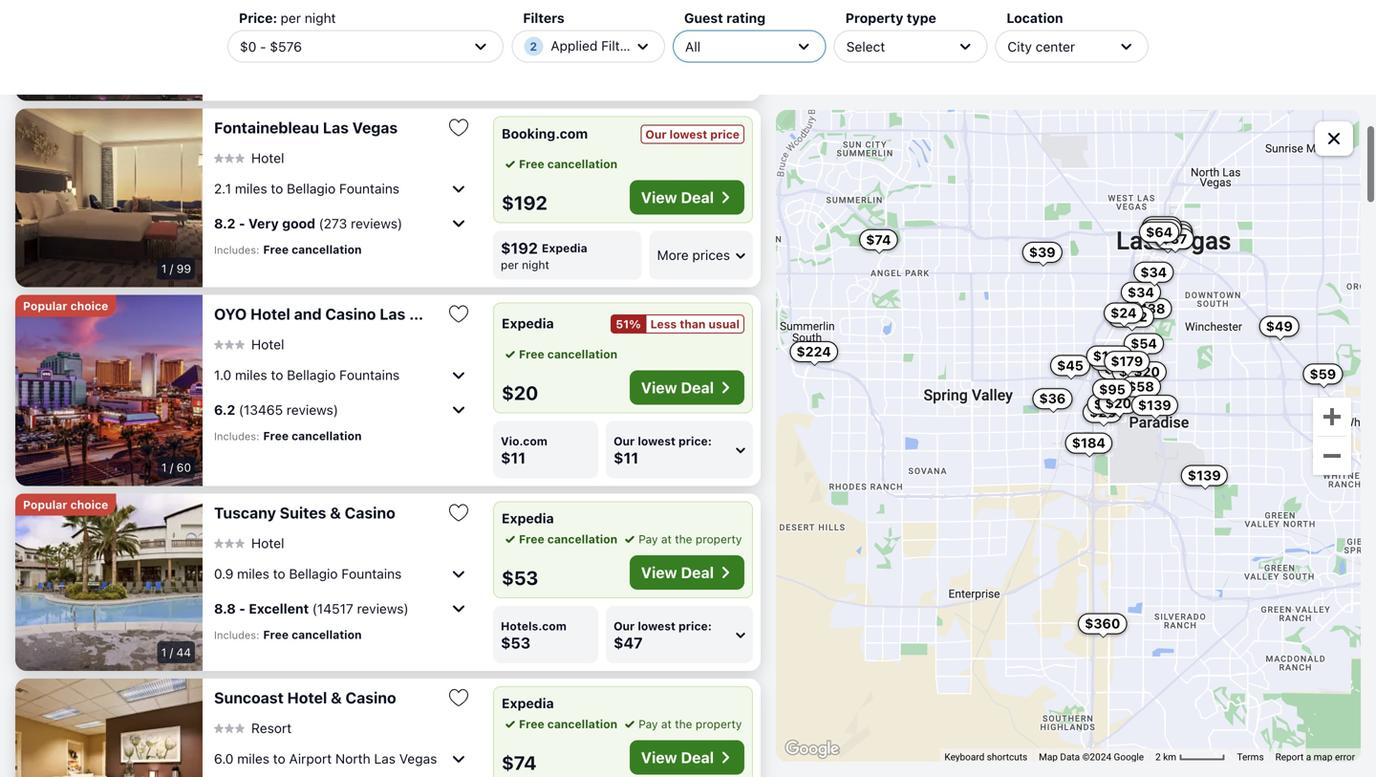 Task type: vqa. For each thing, say whether or not it's contained in the screenshot.
Casino for $20
yes



Task type: describe. For each thing, give the bounding box(es) containing it.
good
[[282, 216, 315, 231]]

deal for $192
[[681, 188, 714, 206]]

more prices button
[[650, 231, 753, 279]]

choice for $20
[[70, 299, 108, 312]]

pay at the property for $53
[[639, 532, 742, 546]]

$289 button
[[1098, 359, 1147, 380]]

to for $53
[[273, 566, 285, 582]]

$100 button
[[1087, 346, 1134, 367]]

more
[[657, 247, 689, 263]]

suncoast hotel & casino, (las vegas, usa) image
[[15, 678, 203, 777]]

more prices
[[657, 247, 730, 263]]

bellagio for $53
[[289, 566, 338, 582]]

1.0
[[214, 367, 231, 383]]

- for $53
[[239, 601, 245, 617]]

casino for $53
[[345, 503, 395, 522]]

popular for $20
[[23, 299, 67, 312]]

deal for $53
[[681, 563, 714, 581]]

price: for $20
[[679, 434, 712, 448]]

expedia down per night
[[502, 315, 554, 331]]

oyo
[[214, 305, 247, 323]]

fountains for $20
[[339, 367, 400, 383]]

property for $53
[[696, 532, 742, 546]]

$39 button
[[1023, 242, 1063, 263]]

0 vertical spatial filters
[[523, 10, 565, 26]]

view deal button for $53
[[630, 555, 745, 590]]

view deal for $74
[[641, 748, 714, 766]]

our lowest price: button
[[606, 36, 753, 93]]

suncoast
[[214, 688, 284, 707]]

$64 button
[[1139, 222, 1180, 243]]

$100
[[1093, 348, 1127, 364]]

view for $192
[[641, 188, 677, 206]]

1 for $192
[[161, 262, 167, 275]]

fountains for $53
[[341, 566, 402, 582]]

vegas inside 6.0 miles to airport north las vegas button
[[399, 751, 437, 767]]

applied filters
[[551, 38, 639, 54]]

0 horizontal spatial night
[[305, 10, 336, 26]]

and
[[294, 305, 322, 323]]

north
[[335, 751, 371, 767]]

4 free cancellation button from the top
[[502, 715, 618, 732]]

$40 button
[[1142, 216, 1182, 237]]

suites
[[280, 503, 326, 522]]

hotels.com for $53
[[501, 619, 567, 633]]

1 horizontal spatial $139
[[1188, 467, 1221, 483]]

tuscany suites & casino button
[[214, 503, 432, 522]]

terms
[[1237, 751, 1264, 763]]

hotels.com for $24
[[501, 49, 567, 62]]

$184
[[1072, 435, 1106, 451]]

guest rating
[[684, 10, 766, 26]]

view deal for $192
[[641, 188, 714, 206]]

map region
[[776, 110, 1361, 762]]

$11 inside our lowest price: $11
[[614, 449, 639, 467]]

$53 button
[[1112, 361, 1152, 382]]

1 vertical spatial $45 button
[[1051, 355, 1091, 376]]

1 free cancellation button from the top
[[502, 155, 618, 172]]

hotel inside oyo hotel and casino las vegas button
[[250, 305, 290, 323]]

bellagio for $20
[[287, 367, 336, 383]]

price: per night
[[239, 10, 336, 26]]

city
[[1008, 38, 1032, 54]]

$184 button
[[1065, 433, 1113, 454]]

view deal button for $20
[[630, 370, 745, 405]]

per night
[[501, 258, 549, 271]]

free cancellation for first free cancellation button
[[519, 157, 618, 170]]

terms link
[[1237, 751, 1264, 763]]

3 free cancellation button from the top
[[502, 530, 618, 547]]

oyo hotel and casino las vegas button
[[214, 304, 455, 323]]

0 vertical spatial per
[[281, 10, 301, 26]]

0 vertical spatial $45 button
[[1147, 229, 1187, 250]]

1 / 99
[[161, 262, 191, 275]]

6.2
[[214, 402, 235, 418]]

0 vertical spatial $20 button
[[1127, 361, 1167, 383]]

expedia down hotels.com $53
[[502, 695, 554, 711]]

$179 $139
[[1111, 353, 1172, 413]]

$24 inside 'hotels.com $24'
[[501, 63, 530, 81]]

$53 inside button
[[1119, 364, 1145, 379]]

$138
[[1132, 300, 1166, 316]]

fontainebleau
[[214, 118, 319, 136]]

hotels.com $24
[[501, 49, 567, 81]]

8.2 - very good (273 reviews)
[[214, 216, 403, 231]]

pay at the property button for $53
[[621, 530, 742, 547]]

select
[[847, 38, 885, 54]]

our lowest price
[[646, 127, 740, 141]]

error
[[1335, 751, 1355, 763]]

$54 button
[[1124, 333, 1164, 354]]

$53 inside hotels.com $53
[[501, 633, 531, 652]]

free down 6.8 (67044 reviews)
[[263, 44, 289, 57]]

type
[[907, 10, 937, 26]]

$25 for $25 $192
[[1094, 396, 1120, 412]]

las inside button
[[380, 305, 406, 323]]

includes: free cancellation for $20
[[214, 429, 362, 442]]

$40
[[1149, 219, 1176, 235]]

(14517
[[312, 601, 353, 617]]

0.9 miles to bellagio fountains button
[[214, 558, 470, 589]]

lowest for our lowest price:
[[638, 49, 676, 62]]

$25 for $25
[[1097, 352, 1123, 368]]

fountains for $192
[[339, 181, 400, 196]]

km
[[1163, 751, 1177, 763]]

miles for $74
[[237, 751, 270, 767]]

hotels.com $53
[[501, 619, 567, 652]]

©2024
[[1083, 751, 1112, 763]]

1 hotel button from the top
[[214, 150, 284, 166]]

our for our lowest price
[[646, 127, 667, 141]]

$11 inside vio.com $11
[[501, 449, 526, 467]]

free down 6.2 (13465 reviews) at the bottom left of page
[[263, 429, 289, 442]]

2 km button
[[1150, 748, 1232, 764]]

report a map error link
[[1276, 751, 1355, 763]]

2 for 2
[[530, 40, 537, 53]]

1 vertical spatial $25 button
[[1087, 394, 1127, 415]]

free down excellent
[[263, 628, 289, 641]]

2 vertical spatial las
[[374, 751, 396, 767]]

$45 for $45 $59
[[1057, 357, 1084, 373]]

price:
[[239, 10, 277, 26]]

hotel up 1.0 miles to bellagio fountains
[[251, 336, 284, 352]]

price
[[710, 127, 740, 141]]

$36
[[1039, 391, 1066, 406]]

vio.com $11
[[501, 434, 548, 467]]

(13465
[[239, 402, 283, 418]]

2.1 miles to bellagio fountains button
[[214, 173, 470, 204]]

6.8 (67044 reviews)
[[214, 17, 340, 32]]

hotel circus circus, (las vegas, usa) image
[[15, 0, 203, 101]]

reviews) up $576
[[288, 17, 340, 32]]

very
[[249, 216, 279, 231]]

reviews) right (14517
[[357, 601, 409, 617]]

tuscany suites & casino, (las vegas, usa) image
[[15, 493, 203, 671]]

our for our lowest price: $47
[[614, 619, 635, 633]]

60
[[177, 460, 191, 474]]

$47
[[614, 633, 643, 652]]

$54
[[1131, 336, 1157, 351]]

$66 button
[[1142, 219, 1182, 240]]

map
[[1314, 751, 1333, 763]]

$192 button
[[1108, 307, 1155, 328]]

$24 inside $24 button
[[1111, 305, 1137, 321]]

vio.com
[[501, 434, 548, 448]]

$192 inside $25 $192
[[1115, 309, 1148, 325]]

free cancellation for 1st free cancellation button from the bottom
[[519, 717, 618, 731]]

2 vertical spatial $34
[[1128, 284, 1155, 300]]

bellagio for $192
[[287, 181, 336, 196]]

includes: for $20
[[214, 430, 259, 442]]

$0
[[240, 38, 256, 54]]

$224
[[797, 344, 831, 359]]

1 vertical spatial $20 button
[[1099, 393, 1138, 414]]

excellent
[[249, 601, 309, 617]]

usual
[[709, 317, 740, 330]]

booking.com
[[502, 125, 588, 141]]

$64
[[1146, 224, 1173, 240]]

0 horizontal spatial $74
[[502, 751, 537, 774]]

casino for $74
[[346, 688, 396, 707]]

free cancellation for third free cancellation button from the bottom of the page
[[519, 347, 618, 361]]

0 vertical spatial $192
[[502, 191, 547, 213]]

report a map error
[[1276, 751, 1355, 763]]

0 vertical spatial $25 button
[[1090, 350, 1129, 371]]

popular choice for $53
[[23, 498, 108, 511]]

view for $20
[[641, 378, 677, 396]]

than
[[680, 317, 706, 330]]

to for $20
[[271, 367, 283, 383]]

tuscany suites & casino
[[214, 503, 395, 522]]

view deal button for $192
[[630, 180, 745, 214]]

2 for 2 km
[[1156, 751, 1161, 763]]

view for $74
[[641, 748, 677, 766]]

expedia down vio.com $11
[[502, 510, 554, 526]]

all
[[685, 38, 701, 54]]



Task type: locate. For each thing, give the bounding box(es) containing it.
pay at the property button for $74
[[621, 715, 742, 732]]

1 horizontal spatial $139 button
[[1181, 465, 1228, 486]]

free cancellation button down hotels.com $53
[[502, 715, 618, 732]]

includes: free cancellation down good
[[214, 243, 362, 256]]

to for $192
[[271, 181, 283, 196]]

3 deal from the top
[[681, 563, 714, 581]]

free cancellation button
[[502, 155, 618, 172], [502, 345, 618, 363], [502, 530, 618, 547], [502, 715, 618, 732]]

2 pay at the property button from the top
[[621, 715, 742, 732]]

4 deal from the top
[[681, 748, 714, 766]]

1 / 44
[[161, 645, 191, 659]]

2 pay at the property from the top
[[639, 717, 742, 731]]

6.0
[[214, 751, 234, 767]]

$139
[[1138, 397, 1172, 413], [1188, 467, 1221, 483]]

hotel left the and in the top left of the page
[[250, 305, 290, 323]]

3 view deal button from the top
[[630, 555, 745, 590]]

vegas inside fontainebleau las vegas button
[[352, 118, 398, 136]]

map
[[1039, 751, 1058, 763]]

4 includes: free cancellation from the top
[[214, 628, 362, 641]]

$39
[[1029, 244, 1056, 260]]

0 vertical spatial hotel button
[[214, 150, 284, 166]]

3 price: from the top
[[679, 619, 712, 633]]

$37
[[1162, 231, 1187, 246]]

0 vertical spatial popular choice button
[[15, 295, 116, 317]]

filters right the applied
[[601, 38, 639, 54]]

las up 2.1 miles to bellagio fountains button
[[323, 118, 349, 136]]

bellagio up 8.2 - very good (273 reviews)
[[287, 181, 336, 196]]

center
[[1036, 38, 1075, 54]]

pay down our lowest price: $11
[[639, 532, 658, 546]]

google
[[1114, 751, 1144, 763]]

$74 button
[[859, 229, 898, 250]]

casino up north
[[346, 688, 396, 707]]

$139 inside $179 $139
[[1138, 397, 1172, 413]]

to for $74
[[273, 751, 286, 767]]

2 vertical spatial fountains
[[341, 566, 402, 582]]

0 vertical spatial -
[[260, 38, 266, 54]]

resort
[[251, 720, 292, 736]]

to up very
[[271, 181, 283, 196]]

deal
[[681, 188, 714, 206], [681, 378, 714, 396], [681, 563, 714, 581], [681, 748, 714, 766]]

1 horizontal spatial $45
[[1154, 231, 1181, 247]]

1 choice from the top
[[70, 299, 108, 312]]

(273
[[319, 216, 347, 231]]

3 free cancellation from the top
[[519, 532, 618, 546]]

1 horizontal spatial night
[[522, 258, 549, 271]]

0 vertical spatial at
[[661, 532, 672, 546]]

at for $74
[[661, 717, 672, 731]]

0 vertical spatial pay
[[639, 532, 658, 546]]

our for our lowest price:
[[614, 49, 635, 62]]

2
[[530, 40, 537, 53], [1156, 751, 1161, 763]]

0 horizontal spatial $20
[[502, 381, 538, 404]]

1 vertical spatial &
[[331, 688, 342, 707]]

0 vertical spatial pay at the property button
[[621, 530, 742, 547]]

& for $74
[[331, 688, 342, 707]]

2 vertical spatial 1
[[161, 645, 166, 659]]

3 hotel button from the top
[[214, 535, 284, 552]]

$36 button
[[1033, 388, 1073, 409]]

1 vertical spatial choice
[[70, 498, 108, 511]]

& inside button
[[331, 688, 342, 707]]

0 horizontal spatial per
[[281, 10, 301, 26]]

view for $53
[[641, 563, 677, 581]]

/ left 44
[[170, 645, 173, 659]]

to inside "button"
[[271, 367, 283, 383]]

1 / 60
[[161, 460, 191, 474]]

1 vertical spatial night
[[522, 258, 549, 271]]

$179 button
[[1104, 351, 1150, 372]]

1 vertical spatial pay at the property
[[639, 717, 742, 731]]

pay for $53
[[639, 532, 658, 546]]

view deal for $20
[[641, 378, 714, 396]]

hotel button for $53
[[214, 535, 284, 552]]

location
[[1007, 10, 1063, 26]]

pay at the property down our lowest price: $47
[[639, 717, 742, 731]]

0 vertical spatial /
[[170, 262, 173, 275]]

$289
[[1105, 361, 1140, 377]]

1 / from the top
[[170, 262, 173, 275]]

includes: free cancellation down 6.8 (67044 reviews)
[[214, 44, 362, 57]]

1 popular choice from the top
[[23, 299, 108, 312]]

free down vio.com $11
[[519, 532, 545, 546]]

- right the $0 in the top left of the page
[[260, 38, 266, 54]]

lowest for our lowest price
[[670, 127, 708, 141]]

hotel inside suncoast hotel & casino button
[[287, 688, 327, 707]]

$58
[[1128, 379, 1155, 394]]

at down our lowest price: $11
[[661, 532, 672, 546]]

fountains
[[339, 181, 400, 196], [339, 367, 400, 383], [341, 566, 402, 582]]

0 vertical spatial property
[[696, 532, 742, 546]]

to inside 'button'
[[273, 566, 285, 582]]

2 property from the top
[[696, 717, 742, 731]]

includes: for $53
[[214, 629, 259, 641]]

0 vertical spatial $24
[[501, 63, 530, 81]]

miles for $192
[[235, 181, 267, 196]]

$24 up booking.com
[[501, 63, 530, 81]]

1 vertical spatial price:
[[679, 434, 712, 448]]

$25 $192
[[1094, 309, 1148, 412]]

1 horizontal spatial $24
[[1111, 305, 1137, 321]]

our inside our lowest price: $11
[[614, 434, 635, 448]]

popular choice button for $53
[[15, 493, 116, 515]]

rating
[[727, 10, 766, 26]]

2 free cancellation button from the top
[[502, 345, 618, 363]]

3 includes: from the top
[[214, 430, 259, 442]]

view deal button
[[630, 180, 745, 214], [630, 370, 745, 405], [630, 555, 745, 590], [630, 740, 745, 774]]

3 1 from the top
[[161, 645, 166, 659]]

free cancellation button down vio.com $11
[[502, 530, 618, 547]]

0 horizontal spatial filters
[[523, 10, 565, 26]]

$139 button
[[1132, 395, 1178, 416], [1181, 465, 1228, 486]]

free cancellation button down 51%
[[502, 345, 618, 363]]

keyboard shortcuts
[[945, 751, 1028, 763]]

& right the suites
[[330, 503, 341, 522]]

hotel button
[[214, 150, 284, 166], [214, 336, 284, 353], [214, 535, 284, 552]]

1 includes: free cancellation from the top
[[214, 44, 362, 57]]

1 left 99
[[161, 262, 167, 275]]

- right "8.8"
[[239, 601, 245, 617]]

0 vertical spatial &
[[330, 503, 341, 522]]

2 hotel button from the top
[[214, 336, 284, 353]]

our lowest price: $11
[[614, 434, 712, 467]]

the down our lowest price: $11
[[675, 532, 693, 546]]

$74 inside button
[[866, 232, 891, 247]]

2 vertical spatial hotel button
[[214, 535, 284, 552]]

1 horizontal spatial $11
[[614, 449, 639, 467]]

6.0 miles to airport north las vegas button
[[214, 743, 470, 774]]

$28 button
[[1083, 402, 1123, 423]]

/ left 60
[[170, 460, 173, 474]]

the for $53
[[675, 532, 693, 546]]

1 vertical spatial $192
[[501, 239, 538, 257]]

to left the 'airport'
[[273, 751, 286, 767]]

8.8 - excellent (14517 reviews)
[[214, 601, 409, 617]]

1 vertical spatial popular choice
[[23, 498, 108, 511]]

the for $74
[[675, 717, 693, 731]]

2 popular choice button from the top
[[15, 493, 116, 515]]

0 vertical spatial $74
[[866, 232, 891, 247]]

4 view from the top
[[641, 748, 677, 766]]

1 vertical spatial vegas
[[409, 305, 455, 323]]

price: inside our lowest price: button
[[679, 49, 712, 62]]

2 left the applied
[[530, 40, 537, 53]]

3 / from the top
[[170, 645, 173, 659]]

pay for $74
[[639, 717, 658, 731]]

1 vertical spatial hotel button
[[214, 336, 284, 353]]

1 the from the top
[[675, 532, 693, 546]]

miles right 1.0
[[235, 367, 267, 383]]

1 vertical spatial filters
[[601, 38, 639, 54]]

6.0 miles to airport north las vegas
[[214, 751, 437, 767]]

1 vertical spatial property
[[696, 717, 742, 731]]

casino right the and in the top left of the page
[[325, 305, 376, 323]]

2 hotels.com from the top
[[501, 619, 567, 633]]

2 price: from the top
[[679, 434, 712, 448]]

1 vertical spatial the
[[675, 717, 693, 731]]

pay at the property button down our lowest price: $47
[[621, 715, 742, 732]]

44
[[176, 645, 191, 659]]

view deal button for $74
[[630, 740, 745, 774]]

2 1 from the top
[[161, 460, 167, 474]]

to up 6.2 (13465 reviews) at the bottom left of page
[[271, 367, 283, 383]]

2 at from the top
[[661, 717, 672, 731]]

$24 up $54 at the top right of the page
[[1111, 305, 1137, 321]]

at down our lowest price: $47
[[661, 717, 672, 731]]

$24 button
[[1104, 303, 1144, 324]]

2 the from the top
[[675, 717, 693, 731]]

lowest
[[638, 49, 676, 62], [670, 127, 708, 141], [638, 434, 676, 448], [638, 619, 676, 633]]

2 km
[[1156, 751, 1179, 763]]

8.8
[[214, 601, 236, 617]]

casino for $20
[[325, 305, 376, 323]]

$95
[[1099, 381, 1126, 397]]

1 vertical spatial -
[[239, 216, 245, 231]]

bellagio up 6.2 (13465 reviews) at the bottom left of page
[[287, 367, 336, 383]]

1 vertical spatial $139
[[1188, 467, 1221, 483]]

lowest for our lowest price: $47
[[638, 619, 676, 633]]

1 view from the top
[[641, 188, 677, 206]]

$45 $59
[[1057, 357, 1337, 382]]

includes: free cancellation for $53
[[214, 628, 362, 641]]

$59 button
[[1303, 364, 1343, 385]]

lowest inside button
[[638, 49, 676, 62]]

2 popular from the top
[[23, 498, 67, 511]]

2 view from the top
[[641, 378, 677, 396]]

casino inside button
[[325, 305, 376, 323]]

1 view deal button from the top
[[630, 180, 745, 214]]

6.8
[[214, 17, 236, 32]]

fontainebleau las vegas, (las vegas, usa) image
[[15, 108, 203, 287]]

fountains up (14517
[[341, 566, 402, 582]]

deal for $74
[[681, 748, 714, 766]]

4 view deal button from the top
[[630, 740, 745, 774]]

filters up the applied
[[523, 10, 565, 26]]

1 at from the top
[[661, 532, 672, 546]]

51% less than usual
[[616, 317, 740, 330]]

fountains inside "button"
[[339, 367, 400, 383]]

1 vertical spatial 2
[[1156, 751, 1161, 763]]

2 vertical spatial /
[[170, 645, 173, 659]]

$145
[[1153, 223, 1186, 239]]

0 vertical spatial the
[[675, 532, 693, 546]]

popular choice button for $20
[[15, 295, 116, 317]]

2 includes: free cancellation from the top
[[214, 243, 362, 256]]

& up 6.0 miles to airport north las vegas button
[[331, 688, 342, 707]]

resort button
[[214, 720, 292, 736]]

0 vertical spatial $139 button
[[1132, 395, 1178, 416]]

miles right 6.0
[[237, 751, 270, 767]]

$179
[[1111, 353, 1143, 369]]

1 vertical spatial at
[[661, 717, 672, 731]]

our for our lowest price: $11
[[614, 434, 635, 448]]

1 pay at the property from the top
[[639, 532, 742, 546]]

las
[[323, 118, 349, 136], [380, 305, 406, 323], [374, 751, 396, 767]]

2 horizontal spatial $20
[[1134, 364, 1160, 380]]

hotel down tuscany on the bottom of the page
[[251, 535, 284, 551]]

pay at the property for $74
[[639, 717, 742, 731]]

2 inside button
[[1156, 751, 1161, 763]]

0 horizontal spatial $45
[[1057, 357, 1084, 373]]

1 popular from the top
[[23, 299, 67, 312]]

2 deal from the top
[[681, 378, 714, 396]]

0 vertical spatial las
[[323, 118, 349, 136]]

miles for $20
[[235, 367, 267, 383]]

1 vertical spatial popular
[[23, 498, 67, 511]]

per
[[281, 10, 301, 26], [501, 258, 519, 271]]

expedia up per night
[[542, 241, 588, 254]]

1 pay from the top
[[639, 532, 658, 546]]

includes: free cancellation for $192
[[214, 243, 362, 256]]

1 property from the top
[[696, 532, 742, 546]]

free up vio.com
[[519, 347, 545, 361]]

reviews) right the (273
[[351, 216, 403, 231]]

vegas
[[352, 118, 398, 136], [409, 305, 455, 323], [399, 751, 437, 767]]

price: inside our lowest price: $47
[[679, 619, 712, 633]]

popular for $53
[[23, 498, 67, 511]]

price: inside our lowest price: $11
[[679, 434, 712, 448]]

0 vertical spatial $25
[[1097, 352, 1123, 368]]

miles right 0.9 on the bottom left of page
[[237, 566, 269, 582]]

0 horizontal spatial $11
[[501, 449, 526, 467]]

bellagio inside "button"
[[287, 367, 336, 383]]

free down very
[[263, 243, 289, 256]]

0 vertical spatial hotels.com
[[501, 49, 567, 62]]

2 $11 from the left
[[614, 449, 639, 467]]

includes: down 6.2
[[214, 430, 259, 442]]

the down our lowest price: $47
[[675, 717, 693, 731]]

/ left 99
[[170, 262, 173, 275]]

$138 button
[[1125, 298, 1172, 319]]

0.9
[[214, 566, 234, 582]]

$224 button
[[790, 341, 838, 362]]

pay at the property down our lowest price: $11
[[639, 532, 742, 546]]

at for $53
[[661, 532, 672, 546]]

fountains inside button
[[339, 181, 400, 196]]

hotel button down tuscany on the bottom of the page
[[214, 535, 284, 552]]

$45 inside $45 $59
[[1057, 357, 1084, 373]]

price:
[[679, 49, 712, 62], [679, 434, 712, 448], [679, 619, 712, 633]]

reviews) down 1.0 miles to bellagio fountains
[[287, 402, 338, 418]]

fountains down oyo hotel and casino las vegas button
[[339, 367, 400, 383]]

0 vertical spatial bellagio
[[287, 181, 336, 196]]

hotel down fontainebleau
[[251, 150, 284, 166]]

2 / from the top
[[170, 460, 173, 474]]

hotel button down oyo
[[214, 336, 284, 353]]

$66
[[1149, 221, 1176, 237]]

includes: for $192
[[214, 244, 259, 256]]

0 vertical spatial $34
[[1160, 226, 1186, 242]]

1 vertical spatial per
[[501, 258, 519, 271]]

2 view deal button from the top
[[630, 370, 745, 405]]

$34
[[1160, 226, 1186, 242], [1141, 264, 1167, 280], [1128, 284, 1155, 300]]

1 horizontal spatial $45 button
[[1147, 229, 1187, 250]]

1 1 from the top
[[161, 262, 167, 275]]

/ for $192
[[170, 262, 173, 275]]

1 for $20
[[161, 460, 167, 474]]

to up excellent
[[273, 566, 285, 582]]

- for $192
[[239, 216, 245, 231]]

miles inside "button"
[[235, 367, 267, 383]]

0.9 miles to bellagio fountains
[[214, 566, 402, 582]]

1 deal from the top
[[681, 188, 714, 206]]

3 includes: free cancellation from the top
[[214, 429, 362, 442]]

0 vertical spatial 2
[[530, 40, 537, 53]]

$37 button
[[1155, 228, 1194, 249]]

1
[[161, 262, 167, 275], [161, 460, 167, 474], [161, 645, 166, 659]]

las right north
[[374, 751, 396, 767]]

1 left 44
[[161, 645, 166, 659]]

hotel button for $20
[[214, 336, 284, 353]]

to
[[271, 181, 283, 196], [271, 367, 283, 383], [273, 566, 285, 582], [273, 751, 286, 767]]

fountains up the (273
[[339, 181, 400, 196]]

0 vertical spatial vegas
[[352, 118, 398, 136]]

2 includes: from the top
[[214, 244, 259, 256]]

popular
[[23, 299, 67, 312], [23, 498, 67, 511]]

$34 button
[[1153, 224, 1193, 245], [1134, 262, 1174, 283], [1121, 282, 1161, 303]]

& for $53
[[330, 503, 341, 522]]

1 vertical spatial $34
[[1141, 264, 1167, 280]]

4 free cancellation from the top
[[519, 717, 618, 731]]

0 vertical spatial night
[[305, 10, 336, 26]]

bellagio inside 'button'
[[289, 566, 338, 582]]

popular choice for $20
[[23, 299, 108, 312]]

reviews)
[[288, 17, 340, 32], [351, 216, 403, 231], [287, 402, 338, 418], [357, 601, 409, 617]]

casino inside button
[[346, 688, 396, 707]]

1 horizontal spatial per
[[501, 258, 519, 271]]

0 horizontal spatial $139
[[1138, 397, 1172, 413]]

view deal for $53
[[641, 563, 714, 581]]

free down hotels.com $53
[[519, 717, 545, 731]]

includes: down 8.2
[[214, 244, 259, 256]]

night
[[305, 10, 336, 26], [522, 258, 549, 271]]

1 vertical spatial 1
[[161, 460, 167, 474]]

2 vertical spatial casino
[[346, 688, 396, 707]]

fountains inside 'button'
[[341, 566, 402, 582]]

pay at the property button down our lowest price: $11
[[621, 530, 742, 547]]

vegas inside oyo hotel and casino las vegas button
[[409, 305, 455, 323]]

choice for $53
[[70, 498, 108, 511]]

1 popular choice button from the top
[[15, 295, 116, 317]]

(67044
[[239, 17, 285, 32]]

casino
[[325, 305, 376, 323], [345, 503, 395, 522], [346, 688, 396, 707]]

0 vertical spatial casino
[[325, 305, 376, 323]]

las up 1.0 miles to bellagio fountains "button"
[[380, 305, 406, 323]]

tuscany
[[214, 503, 276, 522]]

$25 inside $25 $192
[[1094, 396, 1120, 412]]

price: for $53
[[679, 619, 712, 633]]

0 horizontal spatial $139 button
[[1132, 395, 1178, 416]]

view deal
[[641, 188, 714, 206], [641, 378, 714, 396], [641, 563, 714, 581], [641, 748, 714, 766]]

casino right the suites
[[345, 503, 395, 522]]

includes: free cancellation
[[214, 44, 362, 57], [214, 243, 362, 256], [214, 429, 362, 442], [214, 628, 362, 641]]

/ for $53
[[170, 645, 173, 659]]

2 vertical spatial $192
[[1115, 309, 1148, 325]]

our inside button
[[614, 49, 635, 62]]

0 horizontal spatial $45 button
[[1051, 355, 1091, 376]]

/ for $20
[[170, 460, 173, 474]]

1 left 60
[[161, 460, 167, 474]]

2 choice from the top
[[70, 498, 108, 511]]

lowest inside our lowest price: $47
[[638, 619, 676, 633]]

1 vertical spatial /
[[170, 460, 173, 474]]

1 view deal from the top
[[641, 188, 714, 206]]

1 vertical spatial $45
[[1057, 357, 1084, 373]]

8.2
[[214, 216, 236, 231]]

bellagio up 8.8 - excellent (14517 reviews) on the bottom left of page
[[289, 566, 338, 582]]

miles right 2.1
[[235, 181, 267, 196]]

$45 button
[[1147, 229, 1187, 250], [1051, 355, 1091, 376]]

$74
[[866, 232, 891, 247], [502, 751, 537, 774]]

1 horizontal spatial 2
[[1156, 751, 1161, 763]]

1 vertical spatial $53
[[502, 566, 538, 589]]

0 vertical spatial price:
[[679, 49, 712, 62]]

free cancellation button down booking.com
[[502, 155, 618, 172]]

1 vertical spatial las
[[380, 305, 406, 323]]

2 pay from the top
[[639, 717, 658, 731]]

$59
[[1310, 366, 1337, 382]]

applied
[[551, 38, 598, 54]]

2 left "km"
[[1156, 751, 1161, 763]]

free cancellation for third free cancellation button from the top
[[519, 532, 618, 546]]

includes: free cancellation down excellent
[[214, 628, 362, 641]]

free down booking.com
[[519, 157, 545, 170]]

1 hotels.com from the top
[[501, 49, 567, 62]]

1 vertical spatial hotels.com
[[501, 619, 567, 633]]

property for $74
[[696, 717, 742, 731]]

1 horizontal spatial $74
[[866, 232, 891, 247]]

shortcuts
[[987, 751, 1028, 763]]

3 view from the top
[[641, 563, 677, 581]]

2 view deal from the top
[[641, 378, 714, 396]]

deal for $20
[[681, 378, 714, 396]]

1 horizontal spatial filters
[[601, 38, 639, 54]]

$360
[[1085, 616, 1121, 631]]

hotel up 'resort'
[[287, 688, 327, 707]]

4 includes: from the top
[[214, 629, 259, 641]]

1 $11 from the left
[[501, 449, 526, 467]]

miles inside 'button'
[[237, 566, 269, 582]]

includes: free cancellation down 6.2 (13465 reviews) at the bottom left of page
[[214, 429, 362, 442]]

pay down "$47"
[[639, 717, 658, 731]]

0 vertical spatial $53
[[1119, 364, 1145, 379]]

google image
[[781, 737, 844, 762]]

1 horizontal spatial $20
[[1105, 395, 1132, 411]]

2 free cancellation from the top
[[519, 347, 618, 361]]

0 vertical spatial popular choice
[[23, 299, 108, 312]]

2 vertical spatial vegas
[[399, 751, 437, 767]]

1 vertical spatial pay at the property button
[[621, 715, 742, 732]]

miles for $53
[[237, 566, 269, 582]]

1 vertical spatial $25
[[1094, 396, 1120, 412]]

1 vertical spatial $24
[[1111, 305, 1137, 321]]

2 vertical spatial bellagio
[[289, 566, 338, 582]]

includes: down "8.8"
[[214, 629, 259, 641]]

1 price: from the top
[[679, 49, 712, 62]]

includes: down 6.8
[[214, 45, 259, 57]]

our inside our lowest price: $47
[[614, 619, 635, 633]]

1 vertical spatial bellagio
[[287, 367, 336, 383]]

3 view deal from the top
[[641, 563, 714, 581]]

1 vertical spatial popular choice button
[[15, 493, 116, 515]]

1 for $53
[[161, 645, 166, 659]]

bellagio inside button
[[287, 181, 336, 196]]

1 pay at the property button from the top
[[621, 530, 742, 547]]

less
[[651, 317, 677, 330]]

casino inside button
[[345, 503, 395, 522]]

1 vertical spatial pay
[[639, 717, 658, 731]]

0 vertical spatial choice
[[70, 299, 108, 312]]

& inside button
[[330, 503, 341, 522]]

- right 8.2
[[239, 216, 245, 231]]

$25 inside '$25' button
[[1097, 352, 1123, 368]]

4 view deal from the top
[[641, 748, 714, 766]]

1 includes: from the top
[[214, 45, 259, 57]]

lowest for our lowest price: $11
[[638, 434, 676, 448]]

1 vertical spatial fountains
[[339, 367, 400, 383]]

lowest inside our lowest price: $11
[[638, 434, 676, 448]]

oyo hotel and casino las vegas, (las vegas, usa) image
[[15, 295, 203, 486]]

2 popular choice from the top
[[23, 498, 108, 511]]

suncoast hotel & casino button
[[214, 688, 432, 707]]

hotel button down fontainebleau
[[214, 150, 284, 166]]

$45 for $45
[[1154, 231, 1181, 247]]

1 free cancellation from the top
[[519, 157, 618, 170]]

0 vertical spatial 1
[[161, 262, 167, 275]]



